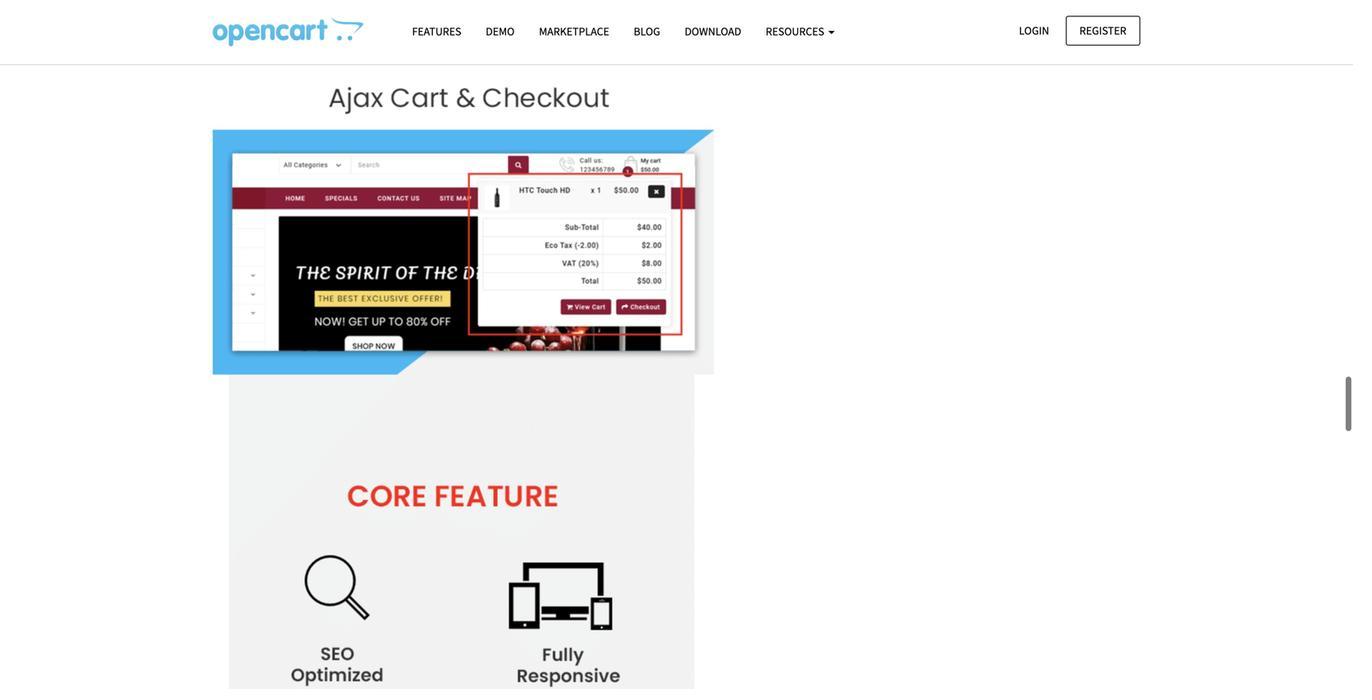 Task type: locate. For each thing, give the bounding box(es) containing it.
demo
[[486, 24, 515, 39]]

download link
[[673, 17, 754, 46]]

login
[[1019, 23, 1050, 38]]

features
[[412, 24, 462, 39]]

demo link
[[474, 17, 527, 46]]

opencart - winehub opencart responsive theme (bar, restaurant, club) image
[[213, 17, 363, 46]]

marketplace
[[539, 24, 610, 39]]

login link
[[1006, 16, 1064, 45]]

features link
[[400, 17, 474, 46]]

resources link
[[754, 17, 847, 46]]



Task type: describe. For each thing, give the bounding box(es) containing it.
marketplace link
[[527, 17, 622, 46]]

blog
[[634, 24, 660, 39]]

resources
[[766, 24, 827, 39]]

register link
[[1066, 16, 1141, 45]]

register
[[1080, 23, 1127, 38]]

blog link
[[622, 17, 673, 46]]

download
[[685, 24, 742, 39]]



Task type: vqa. For each thing, say whether or not it's contained in the screenshot.
Features link
yes



